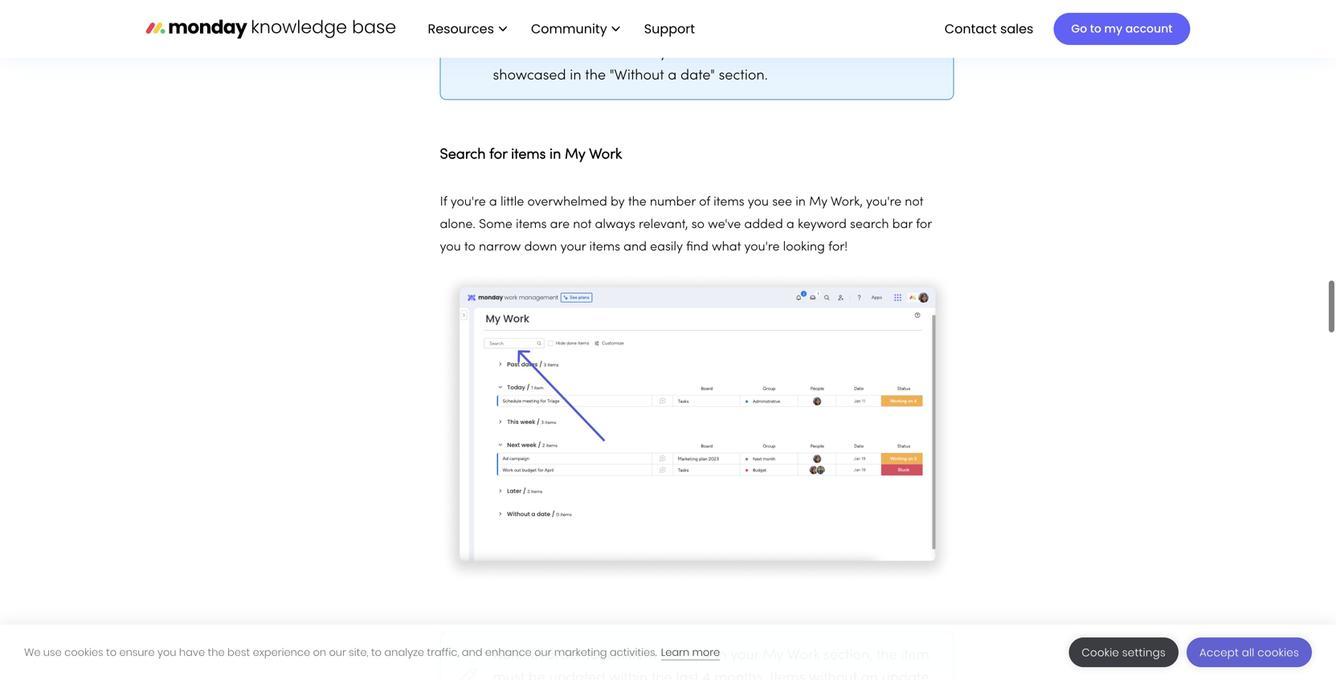 Task type: locate. For each thing, give the bounding box(es) containing it.
not up the bar
[[905, 196, 924, 209]]

not inside . however, it is not mandatory for items to have a date column to be shown in my work and items without a date will be showcased in the "without a date" section.
[[640, 24, 661, 38]]

date
[[896, 1, 927, 15], [867, 24, 899, 38]]

0 vertical spatial work
[[671, 47, 704, 60]]

2 horizontal spatial you
[[748, 196, 769, 209]]

0 vertical spatial you
[[748, 196, 769, 209]]

an up within
[[608, 650, 625, 663]]

work up date"
[[671, 47, 704, 60]]

0 vertical spatial date
[[896, 1, 927, 15]]

1 horizontal spatial our
[[535, 646, 552, 660]]

0 horizontal spatial item
[[629, 650, 657, 663]]

go
[[1072, 21, 1088, 37]]

showcased
[[493, 69, 566, 83]]

1 horizontal spatial have
[[818, 24, 851, 38]]

in right the see
[[796, 196, 806, 209]]

for up "section."
[[742, 24, 760, 38]]

1 item from the left
[[629, 650, 657, 663]]

0 horizontal spatial our
[[329, 646, 346, 660]]

a down the see
[[787, 219, 795, 231]]

a left little
[[490, 196, 497, 209]]

the right section,
[[877, 650, 898, 663]]

1 cookies from the left
[[64, 646, 103, 660]]

have
[[818, 24, 851, 38], [179, 646, 205, 660]]

item right section,
[[901, 650, 930, 663]]

to inside main element
[[1091, 21, 1102, 37]]

1 vertical spatial work
[[589, 148, 622, 162]]

community
[[531, 20, 608, 38]]

1 horizontal spatial item
[[901, 650, 930, 663]]

looking
[[784, 241, 825, 254]]

the left best
[[208, 646, 225, 660]]

the left last
[[652, 672, 673, 681]]

the
[[585, 69, 606, 83], [629, 196, 647, 209], [208, 646, 225, 660], [877, 650, 898, 663], [652, 672, 673, 681]]

be down the in
[[529, 672, 546, 681]]

your up months.
[[731, 650, 760, 663]]

for
[[742, 24, 760, 38], [490, 148, 508, 162], [917, 219, 932, 231], [586, 650, 604, 663]]

monday.com logo image
[[146, 12, 396, 45]]

and
[[707, 47, 733, 60], [624, 241, 647, 254], [462, 646, 483, 660]]

activities.
[[610, 646, 657, 660]]

1 horizontal spatial not
[[640, 24, 661, 38]]

0 horizontal spatial you're
[[451, 196, 486, 209]]

you right ensure
[[157, 646, 176, 660]]

for up updated
[[586, 650, 604, 663]]

must
[[493, 672, 525, 681]]

you're up search
[[867, 196, 902, 209]]

within
[[609, 672, 648, 681]]

items
[[763, 24, 798, 38], [737, 47, 772, 60], [511, 148, 546, 162], [714, 196, 745, 209], [516, 219, 547, 231], [590, 241, 621, 254]]

1 vertical spatial and
[[624, 241, 647, 254]]

search for items in my work
[[440, 148, 622, 162]]

note: in order for an item to show in your my work section,
[[493, 650, 877, 663]]

0 vertical spatial an
[[608, 650, 625, 663]]

without
[[776, 47, 824, 60], [809, 672, 858, 681]]

in up 'overwhelmed'
[[550, 148, 561, 162]]

2 cookies from the left
[[1258, 646, 1300, 661]]

work up items
[[788, 650, 820, 663]]

search
[[851, 219, 890, 231]]

resources
[[428, 20, 494, 38]]

easily
[[650, 241, 683, 254]]

column
[[493, 24, 544, 38], [493, 47, 544, 60]]

"without
[[610, 69, 664, 83]]

for!
[[829, 241, 848, 254]]

1 horizontal spatial and
[[624, 241, 647, 254]]

see
[[773, 196, 793, 209]]

0 vertical spatial your
[[561, 241, 586, 254]]

the right by
[[629, 196, 647, 209]]

an
[[608, 650, 625, 663], [861, 672, 879, 681]]

my
[[647, 47, 667, 60], [565, 148, 586, 162], [810, 196, 828, 209], [763, 650, 784, 663]]

without down section,
[[809, 672, 858, 681]]

without left date
[[776, 47, 824, 60]]

in inside if you're a little overwhelmed by the number of items you see in my work, you're not alone. some items are not always relevant, so we've added a keyword search bar for you to narrow down your items and easily find what you're looking for!
[[796, 196, 806, 209]]

item inside the item must be updated within the last 4 months. items without an updat
[[901, 650, 930, 663]]

cookies right use
[[64, 646, 103, 660]]

cookies inside button
[[1258, 646, 1300, 661]]

2 vertical spatial work
[[788, 650, 820, 663]]

and down 'mandatory' on the top of the page
[[707, 47, 733, 60]]

on
[[313, 646, 327, 660]]

list
[[412, 0, 708, 58]]

you're right the if
[[451, 196, 486, 209]]

our
[[329, 646, 346, 660], [535, 646, 552, 660]]

1 vertical spatial your
[[731, 650, 760, 663]]

have up date
[[818, 24, 851, 38]]

be down however,
[[564, 47, 581, 60]]

0 vertical spatial column
[[493, 24, 544, 38]]

a
[[854, 24, 863, 38], [828, 47, 837, 60], [668, 69, 677, 83], [490, 196, 497, 209], [787, 219, 795, 231]]

2 horizontal spatial and
[[707, 47, 733, 60]]

5.png image
[[440, 272, 955, 584]]

work
[[671, 47, 704, 60], [589, 148, 622, 162], [788, 650, 820, 663]]

order
[[547, 650, 583, 663]]

2 horizontal spatial not
[[905, 196, 924, 209]]

0 horizontal spatial you
[[157, 646, 176, 660]]

1 vertical spatial date
[[867, 24, 899, 38]]

be right the will
[[899, 47, 916, 60]]

months.
[[715, 672, 766, 681]]

some
[[479, 219, 513, 231]]

and right traffic,
[[462, 646, 483, 660]]

my up the keyword
[[810, 196, 828, 209]]

0 horizontal spatial your
[[561, 241, 586, 254]]

1 vertical spatial column
[[493, 47, 544, 60]]

date column
[[493, 1, 927, 38]]

an down section,
[[861, 672, 879, 681]]

2 item from the left
[[901, 650, 930, 663]]

not right are
[[573, 219, 592, 231]]

0 horizontal spatial work
[[589, 148, 622, 162]]

1 horizontal spatial your
[[731, 650, 760, 663]]

column inside . however, it is not mandatory for items to have a date column to be shown in my work and items without a date will be showcased in the "without a date" section.
[[493, 47, 544, 60]]

1 horizontal spatial be
[[564, 47, 581, 60]]

a up date
[[854, 24, 863, 38]]

0 vertical spatial have
[[818, 24, 851, 38]]

narrow
[[479, 241, 521, 254]]

the down shown
[[585, 69, 606, 83]]

for inside . however, it is not mandatory for items to have a date column to be shown in my work and items without a date will be showcased in the "without a date" section.
[[742, 24, 760, 38]]

you're
[[451, 196, 486, 209], [867, 196, 902, 209], [745, 241, 780, 254]]

1 horizontal spatial you
[[440, 241, 461, 254]]

a left date"
[[668, 69, 677, 83]]

0 horizontal spatial have
[[179, 646, 205, 660]]

you down alone.
[[440, 241, 461, 254]]

find
[[687, 241, 709, 254]]

and down always
[[624, 241, 647, 254]]

not
[[640, 24, 661, 38], [905, 196, 924, 209], [573, 219, 592, 231]]

you're down added
[[745, 241, 780, 254]]

in right show
[[716, 650, 727, 663]]

not right is
[[640, 24, 661, 38]]

your
[[561, 241, 586, 254], [731, 650, 760, 663]]

main element
[[412, 0, 1191, 58]]

all
[[1243, 646, 1255, 661]]

1 our from the left
[[329, 646, 346, 660]]

you
[[748, 196, 769, 209], [440, 241, 461, 254], [157, 646, 176, 660]]

for right the bar
[[917, 219, 932, 231]]

2 vertical spatial you
[[157, 646, 176, 660]]

work,
[[831, 196, 863, 209]]

have left best
[[179, 646, 205, 660]]

number
[[650, 196, 696, 209]]

0 horizontal spatial cookies
[[64, 646, 103, 660]]

1 horizontal spatial cookies
[[1258, 646, 1300, 661]]

cookies right all
[[1258, 646, 1300, 661]]

0 horizontal spatial not
[[573, 219, 592, 231]]

we use cookies to ensure you have the best experience on our site, to analyze traffic, and enhance our marketing activities. learn more
[[24, 646, 720, 660]]

0 horizontal spatial be
[[529, 672, 546, 681]]

cookie
[[1082, 646, 1120, 661]]

your down are
[[561, 241, 586, 254]]

accept all cookies
[[1200, 646, 1300, 661]]

keyword
[[798, 219, 847, 231]]

date inside date column
[[896, 1, 927, 15]]

for inside if you're a little overwhelmed by the number of items you see in my work, you're not alone. some items are not always relevant, so we've added a keyword search bar for you to narrow down your items and easily find what you're looking for!
[[917, 219, 932, 231]]

my down "support"
[[647, 47, 667, 60]]

item
[[629, 650, 657, 663], [901, 650, 930, 663]]

dialog
[[0, 625, 1337, 681]]

work inside . however, it is not mandatory for items to have a date column to be shown in my work and items without a date will be showcased in the "without a date" section.
[[671, 47, 704, 60]]

experience
[[253, 646, 310, 660]]

to
[[1091, 21, 1102, 37], [802, 24, 815, 38], [548, 47, 561, 60], [465, 241, 476, 254], [106, 646, 117, 660], [371, 646, 382, 660], [661, 650, 674, 663]]

accept all cookies button
[[1187, 638, 1313, 668]]

work up by
[[589, 148, 622, 162]]

1 horizontal spatial work
[[671, 47, 704, 60]]

1 column from the top
[[493, 24, 544, 38]]

2 horizontal spatial you're
[[867, 196, 902, 209]]

0 vertical spatial not
[[640, 24, 661, 38]]

0 vertical spatial and
[[707, 47, 733, 60]]

1 vertical spatial an
[[861, 672, 879, 681]]

1 vertical spatial have
[[179, 646, 205, 660]]

go to my account link
[[1054, 13, 1191, 45]]

you up added
[[748, 196, 769, 209]]

our right on on the left bottom of the page
[[329, 646, 346, 660]]

2 column from the top
[[493, 47, 544, 60]]

search
[[440, 148, 486, 162]]

item up within
[[629, 650, 657, 663]]

community link
[[523, 15, 628, 43]]

my
[[1105, 21, 1123, 37]]

our right note:
[[535, 646, 552, 660]]

of
[[699, 196, 711, 209]]

0 vertical spatial without
[[776, 47, 824, 60]]

2 vertical spatial and
[[462, 646, 483, 660]]

note:
[[493, 650, 527, 663]]

be
[[564, 47, 581, 60], [899, 47, 916, 60], [529, 672, 546, 681]]

in
[[631, 47, 643, 60], [570, 69, 582, 83], [550, 148, 561, 162], [796, 196, 806, 209], [716, 650, 727, 663]]

1 horizontal spatial an
[[861, 672, 879, 681]]

1 vertical spatial without
[[809, 672, 858, 681]]



Task type: vqa. For each thing, say whether or not it's contained in the screenshot.
the you in dialog
no



Task type: describe. For each thing, give the bounding box(es) containing it.
traffic,
[[427, 646, 459, 660]]

what
[[712, 241, 741, 254]]

is
[[627, 24, 636, 38]]

your inside if you're a little overwhelmed by the number of items you see in my work, you're not alone. some items are not always relevant, so we've added a keyword search bar for you to narrow down your items and easily find what you're looking for!
[[561, 241, 586, 254]]

cookies for use
[[64, 646, 103, 660]]

. however, it is not mandatory for items to have a date column to be shown in my work and items without a date will be showcased in the "without a date" section.
[[493, 24, 916, 83]]

if you're a little overwhelmed by the number of items you see in my work, you're not alone. some items are not always relevant, so we've added a keyword search bar for you to narrow down your items and easily find what you're looking for!
[[440, 196, 932, 254]]

items
[[770, 672, 806, 681]]

learn more link
[[661, 646, 720, 661]]

contact sales link
[[937, 15, 1042, 43]]

date inside . however, it is not mandatory for items to have a date column to be shown in my work and items without a date will be showcased in the "without a date" section.
[[867, 24, 899, 38]]

and inside . however, it is not mandatory for items to have a date column to be shown in my work and items without a date will be showcased in the "without a date" section.
[[707, 47, 733, 60]]

overwhelmed
[[528, 196, 608, 209]]

down
[[525, 241, 557, 254]]

will
[[874, 47, 895, 60]]

analyze
[[385, 646, 424, 660]]

dialog containing cookie settings
[[0, 625, 1337, 681]]

by
[[611, 196, 625, 209]]

alone.
[[440, 219, 476, 231]]

it
[[616, 24, 623, 38]]

we
[[24, 646, 41, 660]]

2 horizontal spatial be
[[899, 47, 916, 60]]

bar
[[893, 219, 913, 231]]

we've
[[708, 219, 741, 231]]

contact sales
[[945, 20, 1034, 38]]

without inside . however, it is not mandatory for items to have a date column to be shown in my work and items without a date will be showcased in the "without a date" section.
[[776, 47, 824, 60]]

show
[[678, 650, 712, 663]]

if
[[440, 196, 447, 209]]

cookie settings button
[[1070, 638, 1179, 668]]

column inside date column
[[493, 24, 544, 38]]

.
[[544, 24, 548, 38]]

1 horizontal spatial you're
[[745, 241, 780, 254]]

mandatory
[[665, 24, 738, 38]]

account
[[1126, 21, 1173, 37]]

2 vertical spatial not
[[573, 219, 592, 231]]

more
[[693, 646, 720, 660]]

date column link
[[493, 1, 927, 38]]

use
[[43, 646, 62, 660]]

0 horizontal spatial and
[[462, 646, 483, 660]]

the inside if you're a little overwhelmed by the number of items you see in my work, you're not alone. some items are not always relevant, so we've added a keyword search bar for you to narrow down your items and easily find what you're looking for!
[[629, 196, 647, 209]]

0 horizontal spatial an
[[608, 650, 625, 663]]

so
[[692, 219, 705, 231]]

4
[[703, 672, 711, 681]]

2 horizontal spatial work
[[788, 650, 820, 663]]

without inside the item must be updated within the last 4 months. items without an updat
[[809, 672, 858, 681]]

in up "without
[[631, 47, 643, 60]]

a left date
[[828, 47, 837, 60]]

support
[[645, 20, 695, 38]]

cookies for all
[[1258, 646, 1300, 661]]

added
[[745, 219, 784, 231]]

my up items
[[763, 650, 784, 663]]

cookie settings
[[1082, 646, 1166, 661]]

the inside . however, it is not mandatory for items to have a date column to be shown in my work and items without a date will be showcased in the "without a date" section.
[[585, 69, 606, 83]]

accept
[[1200, 646, 1240, 661]]

enhance
[[486, 646, 532, 660]]

in
[[531, 650, 543, 663]]

ensure
[[119, 646, 155, 660]]

in down however,
[[570, 69, 582, 83]]

an inside the item must be updated within the last 4 months. items without an updat
[[861, 672, 879, 681]]

and inside if you're a little overwhelmed by the number of items you see in my work, you're not alone. some items are not always relevant, so we've added a keyword search bar for you to narrow down your items and easily find what you're looking for!
[[624, 241, 647, 254]]

to inside if you're a little overwhelmed by the number of items you see in my work, you're not alone. some items are not always relevant, so we've added a keyword search bar for you to narrow down your items and easily find what you're looking for!
[[465, 241, 476, 254]]

relevant,
[[639, 219, 689, 231]]

shown
[[585, 47, 628, 60]]

however,
[[551, 24, 612, 38]]

always
[[595, 219, 636, 231]]

list containing resources
[[412, 0, 708, 58]]

my inside . however, it is not mandatory for items to have a date column to be shown in my work and items without a date will be showcased in the "without a date" section.
[[647, 47, 667, 60]]

site,
[[349, 646, 369, 660]]

section,
[[824, 650, 873, 663]]

best
[[228, 646, 250, 660]]

the item must be updated within the last 4 months. items without an updat
[[493, 650, 930, 681]]

2 our from the left
[[535, 646, 552, 660]]

resources link
[[420, 15, 515, 43]]

for right search
[[490, 148, 508, 162]]

settings
[[1123, 646, 1166, 661]]

little
[[501, 196, 524, 209]]

be inside the item must be updated within the last 4 months. items without an updat
[[529, 672, 546, 681]]

section.
[[719, 69, 768, 83]]

my inside if you're a little overwhelmed by the number of items you see in my work, you're not alone. some items are not always relevant, so we've added a keyword search bar for you to narrow down your items and easily find what you're looking for!
[[810, 196, 828, 209]]

my up 'overwhelmed'
[[565, 148, 586, 162]]

contact
[[945, 20, 997, 38]]

1 vertical spatial not
[[905, 196, 924, 209]]

date"
[[681, 69, 715, 83]]

1 vertical spatial you
[[440, 241, 461, 254]]

have inside . however, it is not mandatory for items to have a date column to be shown in my work and items without a date will be showcased in the "without a date" section.
[[818, 24, 851, 38]]

have inside dialog
[[179, 646, 205, 660]]

updated
[[549, 672, 606, 681]]

are
[[550, 219, 570, 231]]

date
[[840, 47, 871, 60]]

sales
[[1001, 20, 1034, 38]]

the inside dialog
[[208, 646, 225, 660]]

learn
[[661, 646, 690, 660]]

last
[[676, 672, 699, 681]]

go to my account
[[1072, 21, 1173, 37]]

marketing
[[555, 646, 607, 660]]



